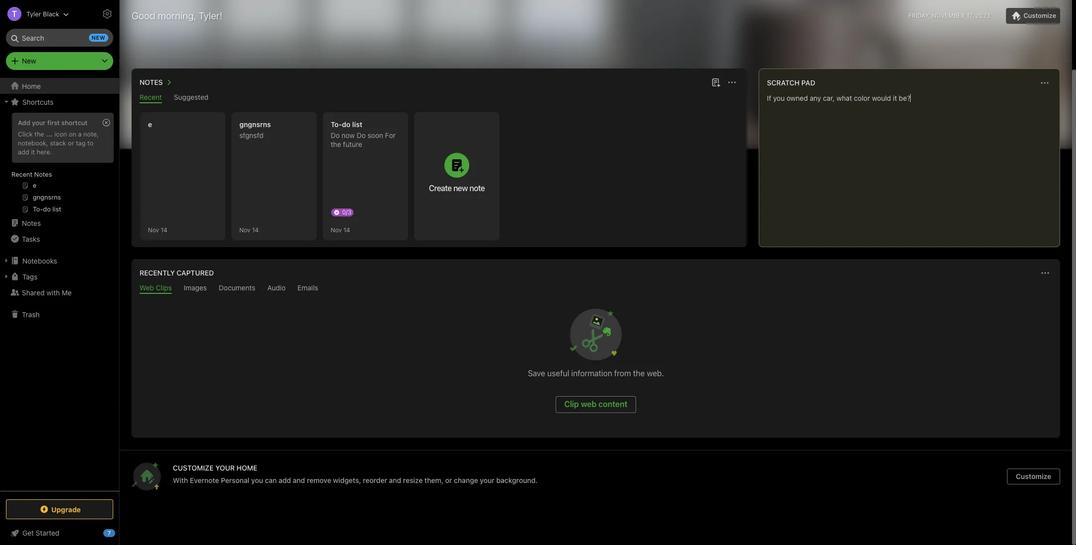 Task type: describe. For each thing, give the bounding box(es) containing it.
friday, november 17, 2023
[[909, 12, 990, 19]]

shared
[[22, 288, 45, 297]]

audio
[[267, 284, 286, 292]]

personal
[[221, 476, 249, 485]]

clips
[[156, 284, 172, 292]]

can
[[265, 476, 277, 485]]

1 vertical spatial customize
[[1016, 472, 1052, 481]]

change
[[454, 476, 478, 485]]

shortcut
[[61, 119, 87, 127]]

tasks
[[22, 235, 40, 243]]

group containing add your first shortcut
[[0, 110, 119, 219]]

0 vertical spatial customize
[[1024, 11, 1056, 19]]

tasks button
[[0, 231, 119, 247]]

1 nov 14 from the left
[[239, 226, 259, 234]]

pad
[[802, 78, 815, 87]]

trash
[[22, 310, 40, 319]]

home
[[22, 82, 41, 90]]

tags
[[22, 272, 37, 281]]

useful
[[547, 369, 569, 378]]

more actions image
[[1039, 77, 1051, 89]]

morning,
[[158, 10, 196, 21]]

nov inside e nov 14
[[148, 226, 159, 234]]

shortcuts button
[[0, 94, 119, 110]]

...
[[46, 130, 53, 138]]

remove
[[307, 476, 331, 485]]

notes inside the notes link
[[22, 219, 41, 227]]

first
[[47, 119, 60, 127]]

tag
[[76, 139, 86, 147]]

your
[[215, 464, 235, 472]]

or inside customize your home with evernote personal you can add and remove widgets, reorder and resize them, or change your background.
[[445, 476, 452, 485]]

good
[[132, 10, 155, 21]]

new search field
[[13, 29, 108, 47]]

recent tab
[[140, 93, 162, 103]]

here.
[[37, 148, 52, 156]]

recently
[[140, 269, 175, 277]]

notes link
[[0, 215, 119, 231]]

recent for recent notes
[[11, 170, 32, 178]]

settings image
[[101, 8, 113, 20]]

more actions field for scratch pad
[[1038, 76, 1052, 90]]

home link
[[0, 78, 119, 94]]

upgrade button
[[6, 500, 113, 520]]

click the ...
[[18, 130, 53, 138]]

list
[[352, 120, 362, 129]]

upgrade
[[51, 505, 81, 514]]

for
[[385, 131, 396, 140]]

e nov 14
[[148, 120, 167, 234]]

1 vertical spatial customize button
[[1007, 469, 1060, 485]]

notebooks
[[22, 257, 57, 265]]

to
[[87, 139, 93, 147]]

trash link
[[0, 306, 119, 322]]

2 do from the left
[[357, 131, 366, 140]]

tyler black
[[26, 10, 59, 18]]

web
[[581, 400, 597, 409]]

scratch pad
[[767, 78, 815, 87]]

widgets,
[[333, 476, 361, 485]]

2 nov 14 from the left
[[331, 226, 350, 234]]

notes button
[[138, 76, 175, 88]]

documents
[[219, 284, 255, 292]]

save
[[528, 369, 545, 378]]

add your first shortcut
[[18, 119, 87, 127]]

new button
[[6, 52, 113, 70]]

0 vertical spatial the
[[34, 130, 44, 138]]

notebook,
[[18, 139, 48, 147]]

icon
[[54, 130, 67, 138]]

2023
[[976, 12, 990, 19]]

reorder
[[363, 476, 387, 485]]

recently captured button
[[138, 267, 214, 279]]

documents tab
[[219, 284, 255, 294]]

your inside customize your home with evernote personal you can add and remove widgets, reorder and resize them, or change your background.
[[480, 476, 495, 485]]

0 horizontal spatial your
[[32, 119, 46, 127]]

1 and from the left
[[293, 476, 305, 485]]

tab list for notes
[[134, 93, 745, 103]]

note
[[470, 184, 485, 193]]

1 do from the left
[[331, 131, 340, 140]]

get started
[[22, 529, 59, 537]]

new
[[22, 57, 36, 65]]

2 and from the left
[[389, 476, 401, 485]]

0 vertical spatial customize button
[[1006, 8, 1060, 24]]

web clips tab panel
[[132, 294, 1060, 438]]

web clips
[[140, 284, 172, 292]]

save useful information from the web.
[[528, 369, 664, 378]]

add
[[18, 119, 30, 127]]

resize
[[403, 476, 423, 485]]

tyler!
[[199, 10, 222, 21]]

2 nov from the left
[[239, 226, 250, 234]]

14 inside e nov 14
[[161, 226, 167, 234]]

on
[[69, 130, 76, 138]]

evernote
[[190, 476, 219, 485]]

a
[[78, 130, 82, 138]]

customize your home with evernote personal you can add and remove widgets, reorder and resize them, or change your background.
[[173, 464, 538, 485]]

2 14 from the left
[[252, 226, 259, 234]]



Task type: vqa. For each thing, say whether or not it's contained in the screenshot.
row group
no



Task type: locate. For each thing, give the bounding box(es) containing it.
to-
[[331, 120, 342, 129]]

0 horizontal spatial new
[[92, 34, 105, 41]]

from
[[614, 369, 631, 378]]

them,
[[425, 476, 444, 485]]

0 horizontal spatial nov
[[148, 226, 159, 234]]

your
[[32, 119, 46, 127], [480, 476, 495, 485]]

create new note button
[[414, 112, 500, 240]]

1 vertical spatial more actions image
[[1040, 267, 1051, 279]]

and left 'remove'
[[293, 476, 305, 485]]

2 vertical spatial notes
[[22, 219, 41, 227]]

tyler
[[26, 10, 41, 18]]

0 horizontal spatial 14
[[161, 226, 167, 234]]

1 tab list from the top
[[134, 93, 745, 103]]

17,
[[967, 12, 974, 19]]

future
[[343, 140, 362, 149]]

1 horizontal spatial nov
[[239, 226, 250, 234]]

nov 14
[[239, 226, 259, 234], [331, 226, 350, 234]]

images tab
[[184, 284, 207, 294]]

your right the change
[[480, 476, 495, 485]]

shared with me
[[22, 288, 72, 297]]

new down "settings" image
[[92, 34, 105, 41]]

notes
[[140, 78, 163, 86], [34, 170, 52, 178], [22, 219, 41, 227]]

emails tab
[[298, 284, 318, 294]]

0 vertical spatial more actions image
[[726, 76, 738, 88]]

images
[[184, 284, 207, 292]]

or inside "icon on a note, notebook, stack or tag to add it here."
[[68, 139, 74, 147]]

more actions image
[[726, 76, 738, 88], [1040, 267, 1051, 279]]

1 horizontal spatial or
[[445, 476, 452, 485]]

the inside to-do list do now do soon for the future
[[331, 140, 341, 149]]

recent
[[140, 93, 162, 101], [11, 170, 32, 178]]

0 vertical spatial recent
[[140, 93, 162, 101]]

create new note
[[429, 184, 485, 193]]

web.
[[647, 369, 664, 378]]

1 vertical spatial tab list
[[134, 284, 1058, 294]]

1 vertical spatial new
[[454, 184, 468, 193]]

0 horizontal spatial the
[[34, 130, 44, 138]]

tab list
[[134, 93, 745, 103], [134, 284, 1058, 294]]

Search text field
[[13, 29, 106, 47]]

notes up tasks
[[22, 219, 41, 227]]

with
[[46, 288, 60, 297]]

0 vertical spatial add
[[18, 148, 29, 156]]

more actions field for recently captured
[[1039, 266, 1052, 280]]

scratch
[[767, 78, 800, 87]]

1 vertical spatial the
[[331, 140, 341, 149]]

the inside web clips tab panel
[[633, 369, 645, 378]]

0 horizontal spatial do
[[331, 131, 340, 140]]

customize button
[[1006, 8, 1060, 24], [1007, 469, 1060, 485]]

1 vertical spatial your
[[480, 476, 495, 485]]

expand notebooks image
[[2, 257, 10, 265]]

gngnsrns
[[239, 120, 271, 129]]

recent for recent
[[140, 93, 162, 101]]

the right the from
[[633, 369, 645, 378]]

2 horizontal spatial the
[[633, 369, 645, 378]]

1 vertical spatial add
[[279, 476, 291, 485]]

1 vertical spatial or
[[445, 476, 452, 485]]

recent down it at the left
[[11, 170, 32, 178]]

or
[[68, 139, 74, 147], [445, 476, 452, 485]]

notes down the here.
[[34, 170, 52, 178]]

home
[[237, 464, 257, 472]]

captured
[[177, 269, 214, 277]]

7
[[108, 530, 111, 536]]

add inside customize your home with evernote personal you can add and remove widgets, reorder and resize them, or change your background.
[[279, 476, 291, 485]]

stack
[[50, 139, 66, 147]]

Help and Learning task checklist field
[[0, 525, 119, 541]]

note,
[[83, 130, 99, 138]]

november
[[932, 12, 965, 19]]

do down to-
[[331, 131, 340, 140]]

tags button
[[0, 269, 119, 285]]

0 horizontal spatial or
[[68, 139, 74, 147]]

1 horizontal spatial 14
[[252, 226, 259, 234]]

3 nov from the left
[[331, 226, 342, 234]]

clip web content button
[[556, 396, 636, 413]]

or down on
[[68, 139, 74, 147]]

0 horizontal spatial more actions image
[[726, 76, 738, 88]]

create
[[429, 184, 452, 193]]

0 horizontal spatial add
[[18, 148, 29, 156]]

new inside button
[[454, 184, 468, 193]]

shortcuts
[[22, 98, 54, 106]]

add right can at bottom
[[279, 476, 291, 485]]

new left "note"
[[454, 184, 468, 193]]

or right the them,
[[445, 476, 452, 485]]

recent tab panel
[[132, 103, 747, 247]]

click
[[18, 130, 33, 138]]

0 vertical spatial new
[[92, 34, 105, 41]]

background.
[[496, 476, 538, 485]]

add inside "icon on a note, notebook, stack or tag to add it here."
[[18, 148, 29, 156]]

Account field
[[0, 4, 69, 24]]

0 vertical spatial or
[[68, 139, 74, 147]]

tab list containing recent
[[134, 93, 745, 103]]

0/3
[[342, 209, 352, 216]]

click to collapse image
[[115, 527, 123, 539]]

2 horizontal spatial nov
[[331, 226, 342, 234]]

0 horizontal spatial nov 14
[[239, 226, 259, 234]]

1 horizontal spatial and
[[389, 476, 401, 485]]

web clips tab
[[140, 284, 172, 294]]

1 horizontal spatial the
[[331, 140, 341, 149]]

0 horizontal spatial and
[[293, 476, 305, 485]]

scratch pad button
[[765, 77, 815, 89]]

emails
[[298, 284, 318, 292]]

audio tab
[[267, 284, 286, 294]]

1 horizontal spatial nov 14
[[331, 226, 350, 234]]

3 14 from the left
[[344, 226, 350, 234]]

1 horizontal spatial new
[[454, 184, 468, 193]]

information
[[571, 369, 612, 378]]

recent down "notes" button
[[140, 93, 162, 101]]

with
[[173, 476, 188, 485]]

Start writing… text field
[[767, 94, 1059, 239]]

the left ...
[[34, 130, 44, 138]]

you
[[251, 476, 263, 485]]

icon on a note, notebook, stack or tag to add it here.
[[18, 130, 99, 156]]

tab list containing web clips
[[134, 284, 1058, 294]]

2 vertical spatial the
[[633, 369, 645, 378]]

1 nov from the left
[[148, 226, 159, 234]]

notes up recent tab
[[140, 78, 163, 86]]

do down list
[[357, 131, 366, 140]]

notes inside "notes" button
[[140, 78, 163, 86]]

clip
[[564, 400, 579, 409]]

me
[[62, 288, 72, 297]]

0 vertical spatial notes
[[140, 78, 163, 86]]

good morning, tyler!
[[132, 10, 222, 21]]

notes inside group
[[34, 170, 52, 178]]

recently captured
[[140, 269, 214, 277]]

recent notes
[[11, 170, 52, 178]]

tree
[[0, 78, 119, 491]]

suggested tab
[[174, 93, 208, 103]]

the left future
[[331, 140, 341, 149]]

friday,
[[909, 12, 930, 19]]

tab list for recently captured
[[134, 284, 1058, 294]]

content
[[599, 400, 628, 409]]

1 horizontal spatial more actions image
[[1040, 267, 1051, 279]]

now
[[342, 131, 355, 140]]

notebooks link
[[0, 253, 119, 269]]

tree containing home
[[0, 78, 119, 491]]

1 horizontal spatial your
[[480, 476, 495, 485]]

get
[[22, 529, 34, 537]]

0 vertical spatial your
[[32, 119, 46, 127]]

1 14 from the left
[[161, 226, 167, 234]]

1 vertical spatial recent
[[11, 170, 32, 178]]

1 vertical spatial notes
[[34, 170, 52, 178]]

and
[[293, 476, 305, 485], [389, 476, 401, 485]]

group
[[0, 110, 119, 219]]

add left it at the left
[[18, 148, 29, 156]]

to-do list do now do soon for the future
[[331, 120, 396, 149]]

your up click the ...
[[32, 119, 46, 127]]

e
[[148, 120, 152, 129]]

gngnsrns sfgnsfd
[[239, 120, 271, 140]]

shared with me link
[[0, 285, 119, 300]]

2 tab list from the top
[[134, 284, 1058, 294]]

suggested
[[174, 93, 208, 101]]

and left resize
[[389, 476, 401, 485]]

14
[[161, 226, 167, 234], [252, 226, 259, 234], [344, 226, 350, 234]]

black
[[43, 10, 59, 18]]

clip web content
[[564, 400, 628, 409]]

sfgnsfd
[[239, 131, 263, 140]]

customize
[[1024, 11, 1056, 19], [1016, 472, 1052, 481]]

2 horizontal spatial 14
[[344, 226, 350, 234]]

1 horizontal spatial do
[[357, 131, 366, 140]]

started
[[36, 529, 59, 537]]

1 horizontal spatial recent
[[140, 93, 162, 101]]

expand tags image
[[2, 273, 10, 281]]

1 horizontal spatial add
[[279, 476, 291, 485]]

0 vertical spatial tab list
[[134, 93, 745, 103]]

new inside search field
[[92, 34, 105, 41]]

More actions field
[[725, 75, 739, 89], [1038, 76, 1052, 90], [1039, 266, 1052, 280]]

0 horizontal spatial recent
[[11, 170, 32, 178]]



